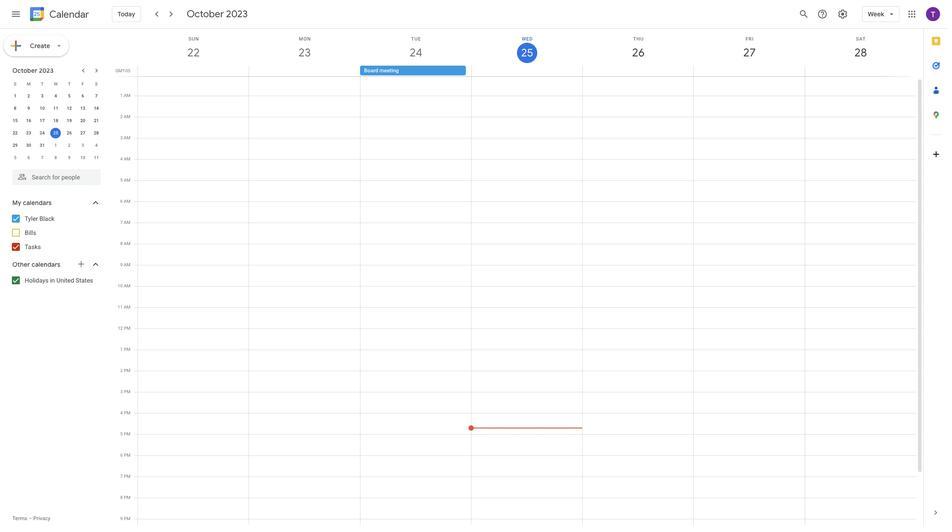 Task type: vqa. For each thing, say whether or not it's contained in the screenshot.


Task type: locate. For each thing, give the bounding box(es) containing it.
1 am
[[120, 93, 131, 98]]

25 down wed
[[521, 46, 533, 60]]

0 horizontal spatial 27
[[80, 131, 85, 135]]

0 vertical spatial calendars
[[23, 199, 52, 207]]

6
[[82, 93, 84, 98], [27, 155, 30, 160], [120, 199, 123, 204], [120, 453, 123, 458]]

6 am from the top
[[124, 199, 131, 204]]

tab list
[[924, 29, 948, 500]]

october 2023 up m
[[12, 67, 54, 75]]

7 am from the top
[[124, 220, 131, 225]]

board meeting button
[[360, 66, 466, 75]]

0 vertical spatial 24
[[409, 45, 422, 60]]

24 link
[[406, 43, 426, 63]]

2 t from the left
[[68, 81, 71, 86]]

s left m
[[14, 81, 16, 86]]

12 up 19
[[67, 106, 72, 111]]

23
[[298, 45, 311, 60], [26, 131, 31, 135]]

2 vertical spatial 11
[[118, 305, 123, 310]]

11
[[53, 106, 58, 111], [94, 155, 99, 160], [118, 305, 123, 310]]

pm up 1 pm
[[124, 326, 131, 331]]

main drawer image
[[11, 9, 21, 19]]

row containing 8
[[8, 102, 103, 115]]

0 vertical spatial 27
[[743, 45, 755, 60]]

s
[[14, 81, 16, 86], [95, 81, 98, 86]]

terms link
[[12, 515, 27, 522]]

2023
[[226, 8, 248, 20], [39, 67, 54, 75]]

calendar element
[[28, 5, 89, 25]]

black
[[39, 215, 55, 222]]

24
[[409, 45, 422, 60], [40, 131, 45, 135]]

1 vertical spatial 26
[[67, 131, 72, 135]]

27 down 20 "element"
[[80, 131, 85, 135]]

23 inside mon 23
[[298, 45, 311, 60]]

23 down 16 element
[[26, 131, 31, 135]]

am down 4 am
[[124, 178, 131, 183]]

8 pm
[[120, 495, 131, 500]]

am for 3 am
[[124, 135, 131, 140]]

5 for november 5 'element'
[[14, 155, 16, 160]]

0 horizontal spatial 26
[[67, 131, 72, 135]]

october up m
[[12, 67, 37, 75]]

4 for 4 pm
[[120, 410, 123, 415]]

sun 22
[[187, 36, 199, 60]]

pm down 4 pm
[[124, 432, 131, 436]]

am for 1 am
[[124, 93, 131, 98]]

november 5 element
[[10, 153, 20, 163]]

0 horizontal spatial 23
[[26, 131, 31, 135]]

25 inside 25, today element
[[53, 131, 58, 135]]

1 horizontal spatial s
[[95, 81, 98, 86]]

5 down 4 am
[[120, 178, 123, 183]]

8 down 7 pm
[[120, 495, 123, 500]]

pm up '3 pm'
[[124, 368, 131, 373]]

7 down 31 element on the top left of page
[[41, 155, 43, 160]]

row containing 15
[[8, 115, 103, 127]]

1
[[120, 93, 123, 98], [14, 93, 16, 98], [54, 143, 57, 148], [120, 347, 123, 352]]

4
[[54, 93, 57, 98], [95, 143, 98, 148], [120, 157, 123, 161], [120, 410, 123, 415]]

1 vertical spatial 28
[[94, 131, 99, 135]]

25
[[521, 46, 533, 60], [53, 131, 58, 135]]

8 pm from the top
[[124, 474, 131, 479]]

am up 8 am
[[124, 220, 131, 225]]

13
[[80, 106, 85, 111]]

10 up the 17
[[40, 106, 45, 111]]

privacy
[[33, 515, 50, 522]]

1 vertical spatial 12
[[118, 326, 123, 331]]

21
[[94, 118, 99, 123]]

26 down "thu" on the right of the page
[[632, 45, 644, 60]]

12 inside grid
[[118, 326, 123, 331]]

28 down 21 element
[[94, 131, 99, 135]]

4 for 4 am
[[120, 157, 123, 161]]

6 pm from the top
[[124, 432, 131, 436]]

26
[[632, 45, 644, 60], [67, 131, 72, 135]]

pm for 3 pm
[[124, 389, 131, 394]]

create button
[[4, 35, 69, 56]]

7 inside the november 7 element
[[41, 155, 43, 160]]

4 down 28 element
[[95, 143, 98, 148]]

row containing 1
[[8, 90, 103, 102]]

11 for november 11 element
[[94, 155, 99, 160]]

1 vertical spatial 23
[[26, 131, 31, 135]]

t
[[41, 81, 44, 86], [68, 81, 71, 86]]

1 horizontal spatial 10
[[80, 155, 85, 160]]

10 am from the top
[[124, 283, 131, 288]]

3 for 3 am
[[120, 135, 123, 140]]

1 vertical spatial 27
[[80, 131, 85, 135]]

1 horizontal spatial 28
[[854, 45, 867, 60]]

1 horizontal spatial 11
[[94, 155, 99, 160]]

24 down tue
[[409, 45, 422, 60]]

thu
[[633, 36, 644, 42]]

27 down the fri
[[743, 45, 755, 60]]

2 for 2 pm
[[120, 368, 123, 373]]

3 up 4 pm
[[120, 389, 123, 394]]

5 pm
[[120, 432, 131, 436]]

calendars up tyler black
[[23, 199, 52, 207]]

6 down '30' element on the left top
[[27, 155, 30, 160]]

0 vertical spatial october 2023
[[187, 8, 248, 20]]

10 inside grid
[[118, 283, 123, 288]]

9 down 8 pm
[[120, 516, 123, 521]]

4 am from the top
[[124, 157, 131, 161]]

0 horizontal spatial 25
[[53, 131, 58, 135]]

row
[[134, 75, 917, 525], [8, 78, 103, 90], [8, 90, 103, 102], [8, 102, 103, 115], [8, 115, 103, 127], [8, 127, 103, 139], [8, 139, 103, 152], [8, 152, 103, 164]]

None search field
[[0, 166, 109, 185]]

1 horizontal spatial 26
[[632, 45, 644, 60]]

0 vertical spatial 23
[[298, 45, 311, 60]]

am for 10 am
[[124, 283, 131, 288]]

1 vertical spatial 11
[[94, 155, 99, 160]]

18
[[53, 118, 58, 123]]

1 vertical spatial october 2023
[[12, 67, 54, 75]]

0 vertical spatial 25
[[521, 46, 533, 60]]

pm down '3 pm'
[[124, 410, 131, 415]]

11 for 11 am
[[118, 305, 123, 310]]

am up the 5 am
[[124, 157, 131, 161]]

am for 4 am
[[124, 157, 131, 161]]

8 down "november 1" 'element' on the left of the page
[[54, 155, 57, 160]]

3 pm from the top
[[124, 368, 131, 373]]

9 am
[[120, 262, 131, 267]]

am down 2 am
[[124, 135, 131, 140]]

1 for "november 1" 'element' on the left of the page
[[54, 143, 57, 148]]

4 down 3 am
[[120, 157, 123, 161]]

0 vertical spatial 22
[[187, 45, 199, 60]]

28 down sat
[[854, 45, 867, 60]]

row containing 29
[[8, 139, 103, 152]]

2 am from the top
[[124, 114, 131, 119]]

my calendars list
[[2, 212, 109, 254]]

am up 12 pm
[[124, 305, 131, 310]]

november 2 element
[[64, 140, 75, 151]]

9
[[27, 106, 30, 111], [68, 155, 71, 160], [120, 262, 123, 267], [120, 516, 123, 521]]

1 horizontal spatial october 2023
[[187, 8, 248, 20]]

0 horizontal spatial 10
[[40, 106, 45, 111]]

0 vertical spatial 10
[[40, 106, 45, 111]]

3 down 2 am
[[120, 135, 123, 140]]

5 pm from the top
[[124, 410, 131, 415]]

pm for 6 pm
[[124, 453, 131, 458]]

1 inside 'element'
[[54, 143, 57, 148]]

2 for november 2 element
[[68, 143, 71, 148]]

grid
[[113, 29, 924, 525]]

calendars inside my calendars dropdown button
[[23, 199, 52, 207]]

am down 9 am
[[124, 283, 131, 288]]

october up sun
[[187, 8, 224, 20]]

w
[[54, 81, 58, 86]]

october 2023 grid
[[8, 78, 103, 164]]

0 horizontal spatial s
[[14, 81, 16, 86]]

am
[[124, 93, 131, 98], [124, 114, 131, 119], [124, 135, 131, 140], [124, 157, 131, 161], [124, 178, 131, 183], [124, 199, 131, 204], [124, 220, 131, 225], [124, 241, 131, 246], [124, 262, 131, 267], [124, 283, 131, 288], [124, 305, 131, 310]]

today
[[118, 10, 135, 18]]

mon 23
[[298, 36, 311, 60]]

1 pm from the top
[[124, 326, 131, 331]]

0 vertical spatial 12
[[67, 106, 72, 111]]

11 element
[[50, 103, 61, 114]]

1 vertical spatial 25
[[53, 131, 58, 135]]

october 2023 up sun
[[187, 8, 248, 20]]

1 vertical spatial calendars
[[32, 261, 60, 268]]

0 horizontal spatial t
[[41, 81, 44, 86]]

3 down 27 element
[[82, 143, 84, 148]]

2 horizontal spatial 10
[[118, 283, 123, 288]]

add other calendars image
[[77, 260, 86, 268]]

pm for 2 pm
[[124, 368, 131, 373]]

pm down 8 pm
[[124, 516, 131, 521]]

0 vertical spatial 26
[[632, 45, 644, 60]]

calendars up in
[[32, 261, 60, 268]]

1 horizontal spatial 24
[[409, 45, 422, 60]]

am for 9 am
[[124, 262, 131, 267]]

am for 8 am
[[124, 241, 131, 246]]

9 am from the top
[[124, 262, 131, 267]]

1 horizontal spatial 27
[[743, 45, 755, 60]]

25 down 18 element
[[53, 131, 58, 135]]

8
[[14, 106, 16, 111], [54, 155, 57, 160], [120, 241, 123, 246], [120, 495, 123, 500]]

sat
[[856, 36, 866, 42]]

cell
[[138, 66, 249, 76], [249, 66, 360, 76], [471, 66, 583, 76], [583, 66, 694, 76], [694, 66, 805, 76], [805, 66, 916, 76], [138, 75, 249, 525], [249, 75, 360, 525], [360, 75, 472, 525], [469, 75, 583, 525], [583, 75, 694, 525], [694, 75, 805, 525], [805, 75, 917, 525]]

0 horizontal spatial 28
[[94, 131, 99, 135]]

1 vertical spatial 2023
[[39, 67, 54, 75]]

1 up 2 am
[[120, 93, 123, 98]]

4 down '3 pm'
[[120, 410, 123, 415]]

1 vertical spatial 22
[[13, 131, 18, 135]]

5 down 29 element at the left top of the page
[[14, 155, 16, 160]]

0 horizontal spatial october
[[12, 67, 37, 75]]

gmt-05
[[115, 68, 131, 73]]

23 inside row
[[26, 131, 31, 135]]

sun
[[188, 36, 199, 42]]

pm up 2 pm on the left bottom
[[124, 347, 131, 352]]

7 down 6 pm
[[120, 474, 123, 479]]

19
[[67, 118, 72, 123]]

5 up 12 element
[[68, 93, 71, 98]]

0 horizontal spatial 24
[[40, 131, 45, 135]]

14
[[94, 106, 99, 111]]

5 inside 'element'
[[14, 155, 16, 160]]

7 up 8 am
[[120, 220, 123, 225]]

28 link
[[851, 43, 871, 63]]

am down 8 am
[[124, 262, 131, 267]]

12
[[67, 106, 72, 111], [118, 326, 123, 331]]

1 t from the left
[[41, 81, 44, 86]]

4 pm
[[120, 410, 131, 415]]

3 am from the top
[[124, 135, 131, 140]]

13 element
[[78, 103, 88, 114]]

11 inside grid
[[118, 305, 123, 310]]

16 element
[[23, 116, 34, 126]]

28
[[854, 45, 867, 60], [94, 131, 99, 135]]

am down "1 am"
[[124, 114, 131, 119]]

7 for 7 pm
[[120, 474, 123, 479]]

1 horizontal spatial 23
[[298, 45, 311, 60]]

am up 2 am
[[124, 93, 131, 98]]

wed 25
[[521, 36, 533, 60]]

5 down 4 pm
[[120, 432, 123, 436]]

22
[[187, 45, 199, 60], [13, 131, 18, 135]]

7
[[95, 93, 98, 98], [41, 155, 43, 160], [120, 220, 123, 225], [120, 474, 123, 479]]

4 pm from the top
[[124, 389, 131, 394]]

8 for 8 am
[[120, 241, 123, 246]]

1 am from the top
[[124, 93, 131, 98]]

tue 24
[[409, 36, 422, 60]]

pm up 4 pm
[[124, 389, 131, 394]]

3 pm
[[120, 389, 131, 394]]

1 down 25, today element at the top of the page
[[54, 143, 57, 148]]

0 vertical spatial 11
[[53, 106, 58, 111]]

22 down sun
[[187, 45, 199, 60]]

0 vertical spatial 2023
[[226, 8, 248, 20]]

24 down 17 element
[[40, 131, 45, 135]]

7 pm from the top
[[124, 453, 131, 458]]

united
[[56, 277, 74, 284]]

am up 7 am
[[124, 199, 131, 204]]

calendars
[[23, 199, 52, 207], [32, 261, 60, 268]]

2 down "1 am"
[[120, 114, 123, 119]]

0 vertical spatial 28
[[854, 45, 867, 60]]

9 inside 'element'
[[68, 155, 71, 160]]

10 up 11 am
[[118, 283, 123, 288]]

23 element
[[23, 128, 34, 138]]

calendars inside other calendars dropdown button
[[32, 261, 60, 268]]

11 up 18 on the left of the page
[[53, 106, 58, 111]]

25 inside wed 25
[[521, 46, 533, 60]]

november 9 element
[[64, 153, 75, 163]]

2 pm from the top
[[124, 347, 131, 352]]

24 element
[[37, 128, 48, 138]]

pm
[[124, 326, 131, 331], [124, 347, 131, 352], [124, 368, 131, 373], [124, 389, 131, 394], [124, 410, 131, 415], [124, 432, 131, 436], [124, 453, 131, 458], [124, 474, 131, 479], [124, 495, 131, 500], [124, 516, 131, 521]]

f
[[82, 81, 84, 86]]

0 horizontal spatial 11
[[53, 106, 58, 111]]

6 for 6 am
[[120, 199, 123, 204]]

other calendars
[[12, 261, 60, 268]]

terms – privacy
[[12, 515, 50, 522]]

11 down november 4 element
[[94, 155, 99, 160]]

2 vertical spatial 10
[[118, 283, 123, 288]]

22 down 15 element
[[13, 131, 18, 135]]

2 pm
[[120, 368, 131, 373]]

9 for november 9 'element'
[[68, 155, 71, 160]]

row group
[[8, 90, 103, 164]]

12 for 12
[[67, 106, 72, 111]]

october
[[187, 8, 224, 20], [12, 67, 37, 75]]

pm down 5 pm
[[124, 453, 131, 458]]

6 down 5 pm
[[120, 453, 123, 458]]

calendar heading
[[48, 8, 89, 21]]

bills
[[25, 229, 36, 236]]

1 horizontal spatial 12
[[118, 326, 123, 331]]

board meeting row
[[134, 66, 924, 76]]

5 am from the top
[[124, 178, 131, 183]]

am for 2 am
[[124, 114, 131, 119]]

pm down 6 pm
[[124, 474, 131, 479]]

thu 26
[[632, 36, 644, 60]]

1 vertical spatial 24
[[40, 131, 45, 135]]

10 for 10 am
[[118, 283, 123, 288]]

november 7 element
[[37, 153, 48, 163]]

1 vertical spatial 10
[[80, 155, 85, 160]]

2 down 26 element at the left
[[68, 143, 71, 148]]

terms
[[12, 515, 27, 522]]

m
[[27, 81, 31, 86]]

2 inside november 2 element
[[68, 143, 71, 148]]

calendars for my calendars
[[23, 199, 52, 207]]

meeting
[[380, 67, 399, 74]]

2 down 1 pm
[[120, 368, 123, 373]]

9 down november 2 element
[[68, 155, 71, 160]]

settings menu image
[[838, 9, 848, 19]]

9 up 10 am
[[120, 262, 123, 267]]

10 inside "element"
[[40, 106, 45, 111]]

8 up 9 am
[[120, 241, 123, 246]]

11 for 11 element
[[53, 106, 58, 111]]

2 horizontal spatial 11
[[118, 305, 123, 310]]

s right the "f"
[[95, 81, 98, 86]]

0 horizontal spatial 22
[[13, 131, 18, 135]]

8 am from the top
[[124, 241, 131, 246]]

12 down 11 am
[[118, 326, 123, 331]]

3 inside 'element'
[[82, 143, 84, 148]]

sat 28
[[854, 36, 867, 60]]

9 pm from the top
[[124, 495, 131, 500]]

1 down 12 pm
[[120, 347, 123, 352]]

t left the "f"
[[68, 81, 71, 86]]

23 down mon
[[298, 45, 311, 60]]

6 up 7 am
[[120, 199, 123, 204]]

5 for 5 pm
[[120, 432, 123, 436]]

row group containing 1
[[8, 90, 103, 164]]

am for 5 am
[[124, 178, 131, 183]]

11 am from the top
[[124, 305, 131, 310]]

pm down 7 pm
[[124, 495, 131, 500]]

10 pm from the top
[[124, 516, 131, 521]]

26 down 19 element
[[67, 131, 72, 135]]

pm for 7 pm
[[124, 474, 131, 479]]

am up 9 am
[[124, 241, 131, 246]]

10 down november 3 'element'
[[80, 155, 85, 160]]

11 down 10 am
[[118, 305, 123, 310]]

1 horizontal spatial 25
[[521, 46, 533, 60]]

t left w
[[41, 81, 44, 86]]

10
[[40, 106, 45, 111], [80, 155, 85, 160], [118, 283, 123, 288]]

0 horizontal spatial october 2023
[[12, 67, 54, 75]]

4 down w
[[54, 93, 57, 98]]

0 horizontal spatial 12
[[67, 106, 72, 111]]

1 horizontal spatial october
[[187, 8, 224, 20]]

12 inside row
[[67, 106, 72, 111]]

5
[[68, 93, 71, 98], [14, 155, 16, 160], [120, 178, 123, 183], [120, 432, 123, 436]]

1 horizontal spatial t
[[68, 81, 71, 86]]

12 for 12 pm
[[118, 326, 123, 331]]



Task type: describe. For each thing, give the bounding box(es) containing it.
pm for 12 pm
[[124, 326, 131, 331]]

4 am
[[120, 157, 131, 161]]

in
[[50, 277, 55, 284]]

my calendars
[[12, 199, 52, 207]]

pm for 5 pm
[[124, 432, 131, 436]]

support image
[[817, 9, 828, 19]]

05
[[126, 68, 131, 73]]

wed
[[522, 36, 533, 42]]

november 6 element
[[23, 153, 34, 163]]

7 pm
[[120, 474, 131, 479]]

privacy link
[[33, 515, 50, 522]]

fri 27
[[743, 36, 755, 60]]

grid containing 22
[[113, 29, 924, 525]]

31
[[40, 143, 45, 148]]

my
[[12, 199, 21, 207]]

1 pm
[[120, 347, 131, 352]]

7 for 7 am
[[120, 220, 123, 225]]

2 am
[[120, 114, 131, 119]]

pm for 8 pm
[[124, 495, 131, 500]]

27 link
[[740, 43, 760, 63]]

9 pm
[[120, 516, 131, 521]]

november 10 element
[[78, 153, 88, 163]]

30 element
[[23, 140, 34, 151]]

17 element
[[37, 116, 48, 126]]

29 element
[[10, 140, 20, 151]]

states
[[76, 277, 93, 284]]

mon
[[299, 36, 311, 42]]

15
[[13, 118, 18, 123]]

19 element
[[64, 116, 75, 126]]

5 for 5 am
[[120, 178, 123, 183]]

7 up "14"
[[95, 93, 98, 98]]

0 vertical spatial october
[[187, 8, 224, 20]]

26 inside row
[[67, 131, 72, 135]]

12 pm
[[118, 326, 131, 331]]

1 horizontal spatial 2023
[[226, 8, 248, 20]]

6 for november 6 element
[[27, 155, 30, 160]]

6 for 6 pm
[[120, 453, 123, 458]]

10 element
[[37, 103, 48, 114]]

other
[[12, 261, 30, 268]]

16
[[26, 118, 31, 123]]

25, today element
[[50, 128, 61, 138]]

29
[[13, 143, 18, 148]]

2 down m
[[27, 93, 30, 98]]

november 4 element
[[91, 140, 102, 151]]

22 link
[[183, 43, 204, 63]]

27 element
[[78, 128, 88, 138]]

am for 6 am
[[124, 199, 131, 204]]

3 up the 10 "element"
[[41, 93, 43, 98]]

6 am
[[120, 199, 131, 204]]

24 inside row group
[[40, 131, 45, 135]]

row containing 22
[[8, 127, 103, 139]]

14 element
[[91, 103, 102, 114]]

november 1 element
[[50, 140, 61, 151]]

tyler
[[25, 215, 38, 222]]

21 element
[[91, 116, 102, 126]]

create
[[30, 42, 50, 50]]

1 for 1 pm
[[120, 347, 123, 352]]

3 am
[[120, 135, 131, 140]]

22 element
[[10, 128, 20, 138]]

5 am
[[120, 178, 131, 183]]

12 element
[[64, 103, 75, 114]]

november 11 element
[[91, 153, 102, 163]]

8 up "15"
[[14, 106, 16, 111]]

tasks
[[25, 243, 41, 250]]

holidays in united states
[[25, 277, 93, 284]]

18 element
[[50, 116, 61, 126]]

26 element
[[64, 128, 75, 138]]

7 am
[[120, 220, 131, 225]]

11 am
[[118, 305, 131, 310]]

6 down the "f"
[[82, 93, 84, 98]]

1 for 1 am
[[120, 93, 123, 98]]

my calendars button
[[2, 196, 109, 210]]

gmt-
[[115, 68, 126, 73]]

other calendars button
[[2, 257, 109, 272]]

28 element
[[91, 128, 102, 138]]

8 am
[[120, 241, 131, 246]]

row containing 5
[[8, 152, 103, 164]]

27 inside 27 element
[[80, 131, 85, 135]]

calendar
[[49, 8, 89, 21]]

6 pm
[[120, 453, 131, 458]]

9 for 9 am
[[120, 262, 123, 267]]

8 for 8 pm
[[120, 495, 123, 500]]

10 for the 10 "element"
[[40, 106, 45, 111]]

november 3 element
[[78, 140, 88, 151]]

25 cell
[[49, 127, 63, 139]]

24 inside grid
[[409, 45, 422, 60]]

8 for november 8 element
[[54, 155, 57, 160]]

4 for november 4 element
[[95, 143, 98, 148]]

9 up 16
[[27, 106, 30, 111]]

week button
[[862, 4, 900, 25]]

am for 11 am
[[124, 305, 131, 310]]

1 s from the left
[[14, 81, 16, 86]]

10 for november 10 element
[[80, 155, 85, 160]]

1 vertical spatial october
[[12, 67, 37, 75]]

Search for people text field
[[18, 169, 95, 185]]

10 am
[[118, 283, 131, 288]]

fri
[[746, 36, 754, 42]]

november 8 element
[[50, 153, 61, 163]]

26 inside grid
[[632, 45, 644, 60]]

28 inside october 2023 grid
[[94, 131, 99, 135]]

25 link
[[517, 43, 537, 63]]

1 horizontal spatial 22
[[187, 45, 199, 60]]

holidays
[[25, 277, 49, 284]]

15 element
[[10, 116, 20, 126]]

22 inside row group
[[13, 131, 18, 135]]

tyler black
[[25, 215, 55, 222]]

–
[[29, 515, 32, 522]]

23 link
[[295, 43, 315, 63]]

board meeting
[[364, 67, 399, 74]]

row containing s
[[8, 78, 103, 90]]

tue
[[411, 36, 421, 42]]

30
[[26, 143, 31, 148]]

20 element
[[78, 116, 88, 126]]

31 element
[[37, 140, 48, 151]]

2 s from the left
[[95, 81, 98, 86]]

20
[[80, 118, 85, 123]]

26 link
[[628, 43, 649, 63]]

calendars for other calendars
[[32, 261, 60, 268]]

am for 7 am
[[124, 220, 131, 225]]

7 for the november 7 element
[[41, 155, 43, 160]]

0 horizontal spatial 2023
[[39, 67, 54, 75]]

27 inside grid
[[743, 45, 755, 60]]

week
[[868, 10, 884, 18]]

pm for 4 pm
[[124, 410, 131, 415]]

board
[[364, 67, 378, 74]]

9 for 9 pm
[[120, 516, 123, 521]]

today button
[[112, 4, 141, 25]]

2 for 2 am
[[120, 114, 123, 119]]

3 for november 3 'element'
[[82, 143, 84, 148]]

17
[[40, 118, 45, 123]]

pm for 1 pm
[[124, 347, 131, 352]]

pm for 9 pm
[[124, 516, 131, 521]]

3 for 3 pm
[[120, 389, 123, 394]]

1 up "15"
[[14, 93, 16, 98]]



